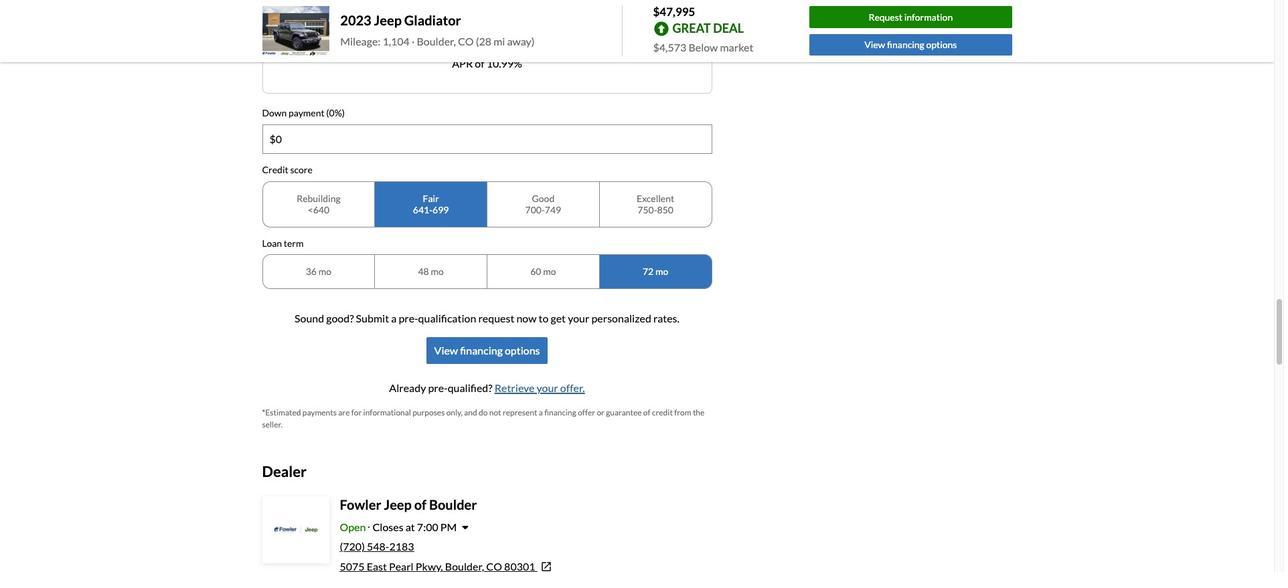 Task type: locate. For each thing, give the bounding box(es) containing it.
3 mo from the left
[[543, 266, 556, 278]]

view down the request
[[865, 39, 886, 51]]

of right apr
[[475, 57, 485, 70]]

sound good? submit a pre-qualification request now to get your personalized rates.
[[295, 312, 680, 325]]

view financing options down request information button
[[865, 39, 957, 51]]

rebuilding <640
[[297, 193, 341, 216]]

away)
[[507, 35, 535, 48]]

payments
[[303, 408, 337, 418]]

a right 'submit'
[[391, 312, 397, 325]]

financing left offer
[[545, 408, 577, 418]]

request
[[869, 11, 903, 23]]

(28
[[476, 35, 492, 48]]

0 vertical spatial pre-
[[399, 312, 418, 325]]

1 horizontal spatial pre-
[[428, 382, 448, 394]]

0 horizontal spatial your
[[537, 382, 558, 394]]

mo for 36 mo
[[319, 266, 332, 278]]

<640
[[308, 204, 330, 216]]

1 horizontal spatial view
[[865, 39, 886, 51]]

view
[[865, 39, 886, 51], [434, 344, 458, 357]]

1 mo from the left
[[319, 266, 332, 278]]

open closes at 7:00 pm
[[340, 521, 457, 534]]

1 horizontal spatial a
[[539, 408, 543, 418]]

view financing options down sound good? submit a pre-qualification request now to get your personalized rates.
[[434, 344, 540, 357]]

of up 7:00
[[414, 497, 427, 513]]

fowler jeep of boulder link
[[340, 497, 477, 513]]

co
[[458, 35, 474, 48]]

financing for bottommost view financing options button
[[460, 344, 503, 357]]

0 vertical spatial view
[[865, 39, 886, 51]]

financing down sound good? submit a pre-qualification request now to get your personalized rates.
[[460, 344, 503, 357]]

get
[[551, 312, 566, 325]]

72
[[643, 266, 654, 278]]

1 horizontal spatial your
[[568, 312, 590, 325]]

mo right 48
[[431, 266, 444, 278]]

0 horizontal spatial view financing options button
[[426, 338, 548, 364]]

request
[[479, 312, 515, 325]]

2 horizontal spatial of
[[644, 408, 651, 418]]

your
[[568, 312, 590, 325], [537, 382, 558, 394]]

view financing options button down request information button
[[810, 34, 1012, 56]]

0 horizontal spatial options
[[505, 344, 540, 357]]

now
[[517, 312, 537, 325]]

informational
[[363, 408, 411, 418]]

0 vertical spatial options
[[927, 39, 957, 51]]

boulder
[[429, 497, 477, 513]]

2 vertical spatial financing
[[545, 408, 577, 418]]

deal
[[714, 21, 744, 35]]

0 vertical spatial your
[[568, 312, 590, 325]]

only,
[[447, 408, 463, 418]]

open
[[340, 521, 366, 534]]

1 vertical spatial financing
[[460, 344, 503, 357]]

750-
[[638, 204, 657, 216]]

1 vertical spatial of
[[644, 408, 651, 418]]

2 mo from the left
[[431, 266, 444, 278]]

jeep up '1,104' on the left top
[[374, 12, 402, 28]]

est
[[523, 32, 537, 45]]

jeep up open closes at 7:00 pm
[[384, 497, 412, 513]]

1 vertical spatial options
[[505, 344, 540, 357]]

1 horizontal spatial options
[[927, 39, 957, 51]]

down payment (0%)
[[262, 107, 345, 119]]

already pre-qualified? retrieve your offer.
[[389, 382, 585, 394]]

mo for 48 mo
[[431, 266, 444, 278]]

view down qualification
[[434, 344, 458, 357]]

options for bottommost view financing options button
[[505, 344, 540, 357]]

offer
[[578, 408, 596, 418]]

of
[[475, 57, 485, 70], [644, 408, 651, 418], [414, 497, 427, 513]]

(720) 548-2183 link
[[340, 541, 414, 554]]

1 vertical spatial view
[[434, 344, 458, 357]]

financing for top view financing options button
[[888, 39, 925, 51]]

a
[[391, 312, 397, 325], [539, 408, 543, 418]]

1 vertical spatial your
[[537, 382, 558, 394]]

36 mo
[[306, 266, 332, 278]]

548-
[[367, 541, 389, 554]]

options down the now
[[505, 344, 540, 357]]

pre- up purposes on the left of page
[[428, 382, 448, 394]]

0 vertical spatial a
[[391, 312, 397, 325]]

your right 'get'
[[568, 312, 590, 325]]

financing down request information button
[[888, 39, 925, 51]]

1 horizontal spatial view financing options button
[[810, 34, 1012, 56]]

view financing options button down sound good? submit a pre-qualification request now to get your personalized rates.
[[426, 338, 548, 364]]

1 vertical spatial view financing options button
[[426, 338, 548, 364]]

1 vertical spatial pre-
[[428, 382, 448, 394]]

*estimated
[[262, 408, 301, 418]]

financing inside *estimated payments are for informational purposes only, and do not represent a financing offer or guarantee of credit from the seller.
[[545, 408, 577, 418]]

*estimated payments are for informational purposes only, and do not represent a financing offer or guarantee of credit from the seller.
[[262, 408, 705, 430]]

60
[[531, 266, 542, 278]]

do
[[479, 408, 488, 418]]

48
[[418, 266, 429, 278]]

already
[[389, 382, 426, 394]]

fowler jeep of boulder image
[[264, 499, 328, 563]]

0 horizontal spatial financing
[[460, 344, 503, 357]]

options for top view financing options button
[[927, 39, 957, 51]]

4 mo from the left
[[656, 266, 669, 278]]

rates.
[[654, 312, 680, 325]]

credit
[[652, 408, 673, 418]]

pre-
[[399, 312, 418, 325], [428, 382, 448, 394]]

purposes
[[413, 408, 445, 418]]

retrieve
[[495, 382, 535, 394]]

0 horizontal spatial view financing options
[[434, 344, 540, 357]]

submit
[[356, 312, 389, 325]]

1 vertical spatial jeep
[[384, 497, 412, 513]]

dealer
[[262, 463, 307, 481]]

gladiator
[[404, 12, 461, 28]]

0 vertical spatial view financing options
[[865, 39, 957, 51]]

2 vertical spatial of
[[414, 497, 427, 513]]

$47,995
[[653, 5, 696, 19]]

view financing options button
[[810, 34, 1012, 56], [426, 338, 548, 364]]

excellent
[[637, 193, 675, 204]]

0 vertical spatial jeep
[[374, 12, 402, 28]]

0 horizontal spatial view
[[434, 344, 458, 357]]

2 horizontal spatial financing
[[888, 39, 925, 51]]

seller.
[[262, 420, 283, 430]]

1 horizontal spatial financing
[[545, 408, 577, 418]]

view financing options
[[865, 39, 957, 51], [434, 344, 540, 357]]

jeep
[[374, 12, 402, 28], [384, 497, 412, 513]]

market
[[720, 41, 754, 53]]

1 vertical spatial a
[[539, 408, 543, 418]]

credit score
[[262, 164, 313, 175]]

options
[[927, 39, 957, 51], [505, 344, 540, 357]]

payment
[[289, 107, 325, 119]]

0 horizontal spatial pre-
[[399, 312, 418, 325]]

fowler jeep of boulder
[[340, 497, 477, 513]]

of left credit
[[644, 408, 651, 418]]

a right represent
[[539, 408, 543, 418]]

options down 'information'
[[927, 39, 957, 51]]

mo right 72 on the right top of the page
[[656, 266, 669, 278]]

mileage:
[[340, 35, 381, 48]]

mo right 60
[[543, 266, 556, 278]]

0 horizontal spatial of
[[414, 497, 427, 513]]

0 vertical spatial financing
[[888, 39, 925, 51]]

(0%)
[[326, 107, 345, 119]]

your left offer.
[[537, 382, 558, 394]]

good
[[532, 193, 555, 204]]

jeep inside the '2023 jeep gladiator mileage: 1,104 · boulder, co (28 mi away)'
[[374, 12, 402, 28]]

loan
[[262, 238, 282, 249]]

view for top view financing options button
[[865, 39, 886, 51]]

jeep for fowler
[[384, 497, 412, 513]]

mo right 36
[[319, 266, 332, 278]]

information
[[905, 11, 953, 23]]

pre- right 'submit'
[[399, 312, 418, 325]]

and
[[464, 408, 477, 418]]

1 horizontal spatial of
[[475, 57, 485, 70]]

(720)
[[340, 541, 365, 554]]



Task type: vqa. For each thing, say whether or not it's contained in the screenshot.
topmost the personalized
no



Task type: describe. For each thing, give the bounding box(es) containing it.
closes
[[373, 521, 404, 534]]

at
[[406, 521, 415, 534]]

apr
[[452, 57, 473, 70]]

0 vertical spatial of
[[475, 57, 485, 70]]

score
[[290, 164, 313, 175]]

personalized
[[592, 312, 652, 325]]

0 vertical spatial view financing options button
[[810, 34, 1012, 56]]

2183
[[389, 541, 414, 554]]

sound
[[295, 312, 324, 325]]

to
[[539, 312, 549, 325]]

2023
[[340, 12, 372, 28]]

700-
[[526, 204, 545, 216]]

fair 641-699
[[413, 193, 449, 216]]

mo for 72 mo
[[656, 266, 669, 278]]

mi
[[494, 35, 505, 48]]

term
[[284, 238, 304, 249]]

pm
[[441, 521, 457, 534]]

retrieve your offer. link
[[495, 382, 585, 394]]

are
[[338, 408, 350, 418]]

641-
[[413, 204, 433, 216]]

credit
[[262, 164, 288, 175]]

(720) 548-2183
[[340, 541, 414, 554]]

$4,573 below market
[[653, 41, 754, 53]]

good?
[[326, 312, 354, 325]]

great deal
[[673, 21, 744, 35]]

the
[[693, 408, 705, 418]]

request information
[[869, 11, 953, 23]]

jeep for 2023
[[374, 12, 402, 28]]

699
[[433, 204, 449, 216]]

749
[[545, 204, 561, 216]]

good 700-749
[[526, 193, 561, 216]]

a inside *estimated payments are for informational purposes only, and do not represent a financing offer or guarantee of credit from the seller.
[[539, 408, 543, 418]]

not
[[489, 408, 501, 418]]

Down payment (0%) text field
[[263, 125, 712, 153]]

qualification
[[418, 312, 476, 325]]

qualified?
[[448, 382, 493, 394]]

72 mo
[[643, 266, 669, 278]]

rebuilding
[[297, 193, 341, 204]]

1 vertical spatial view financing options
[[434, 344, 540, 357]]

$994
[[423, 10, 501, 50]]

boulder,
[[417, 35, 456, 48]]

for
[[351, 408, 362, 418]]

represent
[[503, 408, 537, 418]]

1,104
[[383, 35, 410, 48]]

below
[[689, 41, 718, 53]]

excellent 750-850
[[637, 193, 675, 216]]

down
[[262, 107, 287, 119]]

/mo
[[503, 32, 521, 45]]

$4,573
[[653, 41, 687, 53]]

guarantee
[[606, 408, 642, 418]]

60 mo
[[531, 266, 556, 278]]

·
[[412, 35, 415, 48]]

0 horizontal spatial a
[[391, 312, 397, 325]]

from
[[675, 408, 692, 418]]

caret down image
[[462, 522, 469, 533]]

mo for 60 mo
[[543, 266, 556, 278]]

36
[[306, 266, 317, 278]]

of inside *estimated payments are for informational purposes only, and do not represent a financing offer or guarantee of credit from the seller.
[[644, 408, 651, 418]]

fowler
[[340, 497, 381, 513]]

7:00
[[417, 521, 439, 534]]

offer.
[[561, 382, 585, 394]]

1 horizontal spatial view financing options
[[865, 39, 957, 51]]

view for bottommost view financing options button
[[434, 344, 458, 357]]

850
[[657, 204, 674, 216]]

2023 jeep gladiator image
[[262, 6, 330, 56]]

or
[[597, 408, 605, 418]]

48 mo
[[418, 266, 444, 278]]

apr of 10.99%
[[452, 57, 522, 70]]

2023 jeep gladiator mileage: 1,104 · boulder, co (28 mi away)
[[340, 12, 535, 48]]

fair
[[423, 193, 439, 204]]

request information button
[[810, 6, 1012, 28]]

loan term
[[262, 238, 304, 249]]

$994 /mo est
[[423, 10, 537, 50]]



